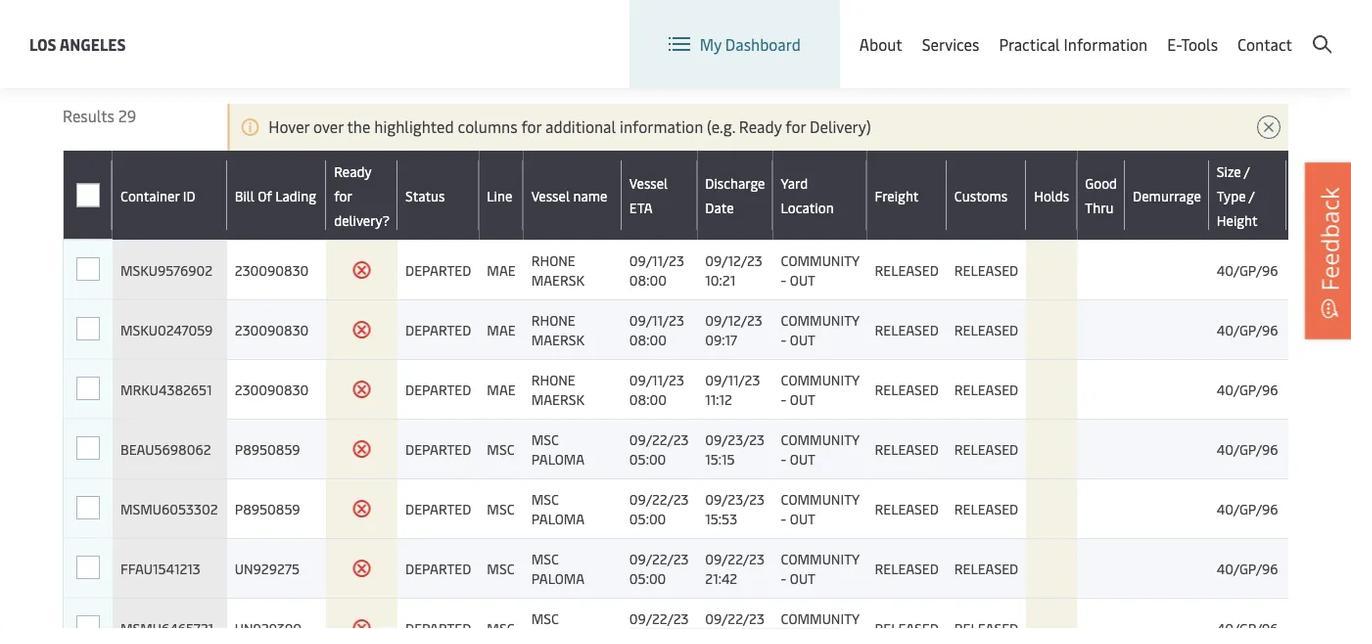 Task type: describe. For each thing, give the bounding box(es) containing it.
status
[[405, 186, 445, 205]]

los angeles
[[29, 33, 126, 54]]

angeles
[[59, 33, 126, 54]]

about button
[[859, 0, 902, 88]]

bill of lading
[[235, 186, 316, 205]]

15:15
[[705, 450, 735, 468]]

not ready image for msmu6053302
[[352, 499, 372, 519]]

results
[[63, 105, 114, 126]]

09/12/23 for 10:21
[[705, 251, 762, 270]]

the
[[347, 116, 370, 137]]

location for switch
[[886, 18, 946, 39]]

departed for mrku4382651
[[405, 380, 471, 399]]

mae for 10:21
[[487, 261, 516, 280]]

2 vertical spatial /
[[1249, 186, 1255, 205]]

40/gp/96 for 22406.0
[[1217, 261, 1278, 280]]

date
[[705, 198, 734, 217]]

- for 09/23/23 15:53
[[781, 510, 787, 528]]

p8950859 for beau5698062
[[235, 440, 300, 459]]

40/gp/96 for 15432.0
[[1217, 560, 1278, 578]]

departed for ffau1541213
[[405, 560, 471, 578]]

rhone maersk for 10:21
[[531, 251, 584, 289]]

09/12/23 09:17
[[705, 311, 762, 349]]

demurrage
[[1133, 186, 1201, 205]]

community for 09/22/23 14:03
[[781, 609, 859, 628]]

hover over the highlighted columns for additional information (e.g. ready for delivery)
[[269, 116, 871, 137]]

msku9576902
[[120, 261, 213, 280]]

21:42
[[705, 569, 737, 588]]

discharge
[[705, 174, 765, 192]]

09/22/23 for 09/22/23 14:03
[[629, 609, 689, 628]]

p8950859 for msmu6053302
[[235, 500, 300, 518]]

1 horizontal spatial for
[[521, 116, 542, 137]]

customs
[[954, 186, 1008, 205]]

05:00 for 09/22/23 14:03
[[629, 629, 666, 630]]

community for 09/12/23 10:21
[[781, 251, 859, 270]]

container
[[120, 186, 179, 205]]

freight
[[875, 186, 919, 205]]

09/23/23 for 15:53
[[705, 490, 765, 509]]

11:12
[[705, 390, 732, 409]]

community - out for 09/23/23 15:15
[[781, 430, 859, 468]]

09/11/23 up 11:12
[[705, 371, 760, 389]]

feedback button
[[1305, 163, 1351, 339]]

id
[[183, 186, 195, 205]]

230090830 for msku9576902
[[235, 261, 309, 280]]

for inside ready for delivery?
[[334, 186, 352, 205]]

09/12/23 10:21
[[705, 251, 762, 289]]

switch
[[835, 18, 882, 39]]

community for 09/11/23 11:12
[[781, 371, 859, 389]]

services button
[[922, 0, 979, 88]]

vessel name
[[531, 186, 607, 205]]

not ready image for msku9576902
[[352, 260, 372, 280]]

about
[[859, 34, 902, 55]]

09/11/23 for 09/12/23 09:17
[[629, 311, 684, 329]]

discharge date
[[705, 174, 765, 217]]

switch location
[[835, 18, 946, 39]]

global
[[1009, 18, 1054, 39]]

name
[[573, 186, 607, 205]]

22406.0
[[1294, 261, 1346, 280]]

contact
[[1238, 34, 1292, 55]]

maersk for 09/12/23 10:21
[[531, 271, 584, 289]]

over
[[313, 116, 343, 137]]

09/11/23 for 09/12/23 10:21
[[629, 251, 684, 270]]

msku0247059
[[120, 321, 213, 339]]

information
[[620, 116, 703, 137]]

switch location button
[[804, 18, 946, 39]]

out for 09/22/23 14:03
[[790, 629, 815, 630]]

thru
[[1085, 198, 1114, 217]]

e-tools button
[[1167, 0, 1218, 88]]

location for yard
[[781, 198, 834, 217]]

delivery)
[[810, 116, 871, 137]]

09/11/23 08:00 for 10:21
[[629, 251, 684, 289]]

line
[[487, 186, 512, 205]]

information
[[1064, 34, 1148, 55]]

of
[[258, 186, 272, 205]]

highlighted
[[374, 116, 454, 137]]

eta
[[629, 198, 653, 217]]

ffau1541213
[[120, 560, 200, 578]]

lading
[[275, 186, 316, 205]]

un929275
[[235, 560, 300, 578]]

29 inside 'button'
[[108, 46, 122, 62]]

global menu button
[[966, 0, 1117, 58]]

10:21
[[705, 271, 735, 289]]

09/11/23 08:00 for 11:12
[[629, 371, 684, 409]]

dashboard
[[725, 34, 801, 55]]

rhone for 09/12/23 10:21
[[531, 251, 575, 270]]

departed for msku0247059
[[405, 321, 471, 339]]

230090830 for mrku4382651
[[235, 380, 309, 399]]

global menu
[[1009, 18, 1098, 39]]

08:00 for 09/12/23 09:17
[[629, 330, 667, 349]]

additional
[[545, 116, 616, 137]]

size / type / height
[[1217, 162, 1258, 229]]

bill
[[235, 186, 254, 205]]

09/22/23 up 21:42
[[705, 550, 765, 568]]

not ready image for un929275
[[352, 559, 372, 579]]

40/gp/96 for 22928.0
[[1217, 440, 1278, 459]]

09/23/23 for 15:15
[[705, 430, 765, 449]]

14:03
[[705, 629, 738, 630]]

09/22/23 21:42
[[705, 550, 765, 588]]

- for 09/12/23 09:17
[[781, 330, 787, 349]]

- for 09/11/23 11:12
[[781, 390, 787, 409]]

15:53
[[705, 510, 737, 528]]

practical
[[999, 34, 1060, 55]]

community - out for 09/22/23 21:42
[[781, 550, 859, 588]]

departed for msmu6053302
[[405, 500, 471, 518]]

e-tools
[[1167, 34, 1218, 55]]

19332.0
[[1294, 321, 1342, 339]]

not ready image for msku0247059
[[352, 320, 372, 340]]

login / create account
[[1173, 18, 1331, 39]]

1 vertical spatial 29
[[118, 105, 136, 126]]

09/22/23 05:00 for 15:15
[[629, 430, 689, 468]]

my dashboard button
[[668, 0, 801, 88]]

create
[[1225, 18, 1270, 39]]

yard
[[781, 174, 808, 192]]

ready inside ready for delivery?
[[334, 162, 372, 180]]

msc paloma for 14:03
[[531, 609, 585, 630]]

departed for msku9576902
[[405, 261, 471, 280]]

weight
[[1294, 186, 1338, 205]]

contact button
[[1238, 0, 1292, 88]]

good
[[1085, 174, 1117, 192]]

feedback
[[1313, 187, 1345, 291]]

account
[[1274, 18, 1331, 39]]



Task type: vqa. For each thing, say whether or not it's contained in the screenshot.
"To" for To receive the latest News & Operational Updates by Email or SMS please subscribe for Terminal Alerts
no



Task type: locate. For each thing, give the bounding box(es) containing it.
3 out from the top
[[790, 390, 815, 409]]

2 mae from the top
[[487, 321, 516, 339]]

vessel eta
[[629, 174, 668, 217]]

out for 09/12/23 09:17
[[790, 330, 815, 349]]

0 horizontal spatial vessel
[[531, 186, 570, 205]]

1 vertical spatial 08:00
[[629, 330, 667, 349]]

2 05:00 from the top
[[629, 510, 666, 528]]

for up delivery?
[[334, 186, 352, 205]]

0 vertical spatial 29
[[108, 46, 122, 62]]

los angeles link
[[29, 32, 126, 56]]

out right 09/22/23 21:42
[[790, 569, 815, 588]]

09/11/23 08:00 left 09:17
[[629, 311, 684, 349]]

/ right type
[[1249, 186, 1255, 205]]

ready down the
[[334, 162, 372, 180]]

3 departed from the top
[[405, 380, 471, 399]]

1 horizontal spatial ready
[[739, 116, 782, 137]]

0 vertical spatial maersk
[[531, 271, 584, 289]]

for left delivery)
[[786, 116, 806, 137]]

location
[[886, 18, 946, 39], [781, 198, 834, 217]]

29 up results 29
[[108, 46, 122, 62]]

/ for login
[[1215, 18, 1221, 39]]

e-
[[1167, 34, 1181, 55]]

msc paloma for 15:15
[[531, 430, 585, 468]]

5 40/gp/96 from the top
[[1217, 500, 1278, 518]]

2 vertical spatial rhone
[[531, 371, 575, 389]]

1 vertical spatial maersk
[[531, 330, 584, 349]]

2 not ready image from the top
[[352, 320, 372, 340]]

1 vertical spatial not ready image
[[352, 559, 372, 579]]

1 09/11/23 08:00 from the top
[[629, 251, 684, 289]]

- right 09/23/23 15:15
[[781, 450, 787, 468]]

rhone maersk for 11:12
[[531, 371, 584, 409]]

09/23/23 up 15:15
[[705, 430, 765, 449]]

out right 09/11/23 11:12 on the right bottom of the page
[[790, 390, 815, 409]]

(e.g.
[[707, 116, 735, 137]]

3 08:00 from the top
[[629, 390, 667, 409]]

out right 09/23/23 15:53
[[790, 510, 815, 528]]

7 community - out from the top
[[781, 609, 859, 630]]

1 vertical spatial 09/11/23 08:00
[[629, 311, 684, 349]]

5 community - out from the top
[[781, 490, 859, 528]]

hover
[[269, 116, 310, 137]]

1 vertical spatial ready
[[334, 162, 372, 180]]

2 community from the top
[[781, 311, 859, 329]]

2 vertical spatial 08:00
[[629, 390, 667, 409]]

community - out right the 09/22/23 14:03 on the bottom of page
[[781, 609, 859, 630]]

08:00 left 11:12
[[629, 390, 667, 409]]

6 - from the top
[[781, 569, 787, 588]]

1 paloma from the top
[[531, 450, 585, 468]]

1 09/22/23 05:00 from the top
[[629, 430, 689, 468]]

09/22/23 05:00 for 15:53
[[629, 490, 689, 528]]

/ right size on the right top of page
[[1244, 162, 1250, 180]]

not ready image
[[352, 380, 372, 399], [352, 559, 372, 579]]

09/11/23 08:00 left 11:12
[[629, 371, 684, 409]]

2 08:00 from the top
[[629, 330, 667, 349]]

- right 09/12/23 10:21
[[781, 271, 787, 289]]

1 vertical spatial 230090830
[[235, 321, 309, 339]]

230090830 for msku0247059
[[235, 321, 309, 339]]

08:00
[[629, 271, 667, 289], [629, 330, 667, 349], [629, 390, 667, 409]]

out right the 09/22/23 14:03 on the bottom of page
[[790, 629, 815, 630]]

09/23/23 15:15
[[705, 430, 765, 468]]

community - out for 09/11/23 11:12
[[781, 371, 859, 409]]

- for 09/12/23 10:21
[[781, 271, 787, 289]]

29 button
[[63, 26, 303, 84]]

2 vertical spatial 09/11/23 08:00
[[629, 371, 684, 409]]

out for 09/11/23 11:12
[[790, 390, 815, 409]]

4 paloma from the top
[[531, 629, 585, 630]]

09/12/23 for 09:17
[[705, 311, 762, 329]]

ready for delivery?
[[334, 162, 390, 229]]

2 40/gp/96 from the top
[[1217, 321, 1278, 339]]

login / create account link
[[1137, 0, 1331, 58]]

paloma for 09/22/23 14:03
[[531, 629, 585, 630]]

0 horizontal spatial ready
[[334, 162, 372, 180]]

05:00 for 09/23/23 15:15
[[629, 450, 666, 468]]

msc paloma for 15:53
[[531, 490, 585, 528]]

yard location
[[781, 174, 834, 217]]

2 09/11/23 08:00 from the top
[[629, 311, 684, 349]]

0 vertical spatial mae
[[487, 261, 516, 280]]

1 40/gp/96 from the top
[[1217, 261, 1278, 280]]

community - out right 09/23/23 15:15
[[781, 430, 859, 468]]

msc paloma for 21:42
[[531, 550, 585, 588]]

mrku4382651
[[120, 380, 212, 399]]

container id
[[120, 186, 195, 205]]

vessel up eta
[[629, 174, 668, 192]]

1 vertical spatial rhone maersk
[[531, 311, 584, 349]]

4 40/gp/96 from the top
[[1217, 440, 1278, 459]]

/ for size
[[1244, 162, 1250, 180]]

1 out from the top
[[790, 271, 815, 289]]

0 vertical spatial ready
[[739, 116, 782, 137]]

6 community from the top
[[781, 550, 859, 568]]

2 p8950859 from the top
[[235, 500, 300, 518]]

mae for 11:12
[[487, 380, 516, 399]]

- for 09/23/23 15:15
[[781, 450, 787, 468]]

community - out right 09/11/23 11:12 on the right bottom of the page
[[781, 371, 859, 409]]

0 vertical spatial not ready image
[[352, 380, 372, 399]]

3 05:00 from the top
[[629, 569, 666, 588]]

1 vertical spatial mae
[[487, 321, 516, 339]]

released
[[875, 261, 939, 280], [954, 261, 1018, 280], [875, 321, 939, 339], [954, 321, 1018, 339], [875, 380, 939, 399], [954, 380, 1018, 399], [875, 440, 939, 459], [954, 440, 1018, 459], [875, 500, 939, 518], [954, 500, 1018, 518], [875, 560, 939, 578], [954, 560, 1018, 578]]

3 09/11/23 08:00 from the top
[[629, 371, 684, 409]]

msmu6053302
[[120, 500, 218, 518]]

3 230090830 from the top
[[235, 380, 309, 399]]

vessel for name
[[531, 186, 570, 205]]

1 p8950859 from the top
[[235, 440, 300, 459]]

community - out for 09/12/23 09:17
[[781, 311, 859, 349]]

6 40/gp/96 from the top
[[1217, 560, 1278, 578]]

5 community from the top
[[781, 490, 859, 509]]

1 09/12/23 from the top
[[705, 251, 762, 270]]

09/11/23 left the 09/12/23 09:17
[[629, 311, 684, 329]]

0 vertical spatial 08:00
[[629, 271, 667, 289]]

09/22/23 05:00 left 14:03
[[629, 609, 689, 630]]

2 vertical spatial rhone maersk
[[531, 371, 584, 409]]

2 horizontal spatial for
[[786, 116, 806, 137]]

community - out for 09/12/23 10:21
[[781, 251, 859, 289]]

rhone for 09/11/23 11:12
[[531, 371, 575, 389]]

09/22/23 left 09/22/23 21:42
[[629, 550, 689, 568]]

0 vertical spatial p8950859
[[235, 440, 300, 459]]

230090830
[[235, 261, 309, 280], [235, 321, 309, 339], [235, 380, 309, 399]]

community right 09/23/23 15:15
[[781, 430, 859, 449]]

3 mae from the top
[[487, 380, 516, 399]]

0 vertical spatial 09/23/23
[[705, 430, 765, 449]]

09/11/23 11:12
[[705, 371, 760, 409]]

practical information button
[[999, 0, 1148, 88]]

4 out from the top
[[790, 450, 815, 468]]

mae
[[487, 261, 516, 280], [487, 321, 516, 339], [487, 380, 516, 399]]

community - out for 09/23/23 15:53
[[781, 490, 859, 528]]

1 horizontal spatial vessel
[[629, 174, 668, 192]]

tools
[[1181, 34, 1218, 55]]

community right 09/22/23 21:42
[[781, 550, 859, 568]]

09/22/23 for 09/23/23 15:15
[[629, 430, 689, 449]]

- right the 09/22/23 14:03 on the bottom of page
[[781, 629, 787, 630]]

out for 09/22/23 21:42
[[790, 569, 815, 588]]

community - out for 09/22/23 14:03
[[781, 609, 859, 630]]

4 departed from the top
[[405, 440, 471, 459]]

09/22/23 05:00 left 15:53
[[629, 490, 689, 528]]

community - out
[[781, 251, 859, 289], [781, 311, 859, 349], [781, 371, 859, 409], [781, 430, 859, 468], [781, 490, 859, 528], [781, 550, 859, 588], [781, 609, 859, 630]]

2 09/23/23 from the top
[[705, 490, 765, 509]]

1 vertical spatial 09/12/23
[[705, 311, 762, 329]]

40/gp/96 for 19332.0
[[1217, 321, 1278, 339]]

09/22/23 05:00 left 15:15
[[629, 430, 689, 468]]

3 paloma from the top
[[531, 569, 585, 588]]

1 rhone from the top
[[531, 251, 575, 270]]

- right 09/23/23 15:53
[[781, 510, 787, 528]]

departed for beau5698062
[[405, 440, 471, 459]]

community - out right 09/22/23 21:42
[[781, 550, 859, 588]]

2 departed from the top
[[405, 321, 471, 339]]

0 horizontal spatial location
[[781, 198, 834, 217]]

3 community from the top
[[781, 371, 859, 389]]

out for 09/23/23 15:53
[[790, 510, 815, 528]]

1 mae from the top
[[487, 261, 516, 280]]

msc
[[531, 430, 559, 449], [487, 440, 515, 459], [531, 490, 559, 509], [487, 500, 515, 518], [531, 550, 559, 568], [487, 560, 515, 578], [531, 609, 559, 628]]

3 not ready image from the top
[[352, 440, 372, 459]]

paloma for 09/22/23 21:42
[[531, 569, 585, 588]]

15432.0
[[1294, 560, 1343, 578]]

paloma for 09/23/23 15:15
[[531, 450, 585, 468]]

2 rhone from the top
[[531, 311, 575, 329]]

- right the 09/12/23 09:17
[[781, 330, 787, 349]]

not ready image for beau5698062
[[352, 440, 372, 459]]

09/11/23 for 09/11/23 11:12
[[629, 371, 684, 389]]

09/22/23 left the 09/22/23 14:03 on the bottom of page
[[629, 609, 689, 628]]

out for 09/12/23 10:21
[[790, 271, 815, 289]]

09/22/23 left 09/23/23 15:15
[[629, 430, 689, 449]]

- right 09/11/23 11:12 on the right bottom of the page
[[781, 390, 787, 409]]

0 vertical spatial /
[[1215, 18, 1221, 39]]

vessel left name
[[531, 186, 570, 205]]

2 09/12/23 from the top
[[705, 311, 762, 329]]

2 paloma from the top
[[531, 510, 585, 528]]

mae for 09:17
[[487, 321, 516, 339]]

1 not ready image from the top
[[352, 260, 372, 280]]

2 not ready image from the top
[[352, 559, 372, 579]]

height
[[1217, 210, 1258, 229]]

6 community - out from the top
[[781, 550, 859, 588]]

09/22/23 14:03
[[705, 609, 765, 630]]

09/23/23 up 15:53
[[705, 490, 765, 509]]

08:00 left '10:21'
[[629, 271, 667, 289]]

rhone maersk for 09:17
[[531, 311, 584, 349]]

1 vertical spatial rhone
[[531, 311, 575, 329]]

3 rhone from the top
[[531, 371, 575, 389]]

5 - from the top
[[781, 510, 787, 528]]

2 - from the top
[[781, 330, 787, 349]]

columns
[[458, 116, 517, 137]]

- for 09/22/23 14:03
[[781, 629, 787, 630]]

09/22/23 up 14:03
[[705, 609, 765, 628]]

my
[[700, 34, 721, 55]]

09/12/23
[[705, 251, 762, 270], [705, 311, 762, 329]]

6 departed from the top
[[405, 560, 471, 578]]

services
[[922, 34, 979, 55]]

0 vertical spatial 09/11/23 08:00
[[629, 251, 684, 289]]

2 rhone maersk from the top
[[531, 311, 584, 349]]

/
[[1215, 18, 1221, 39], [1244, 162, 1250, 180], [1249, 186, 1255, 205]]

6 out from the top
[[790, 569, 815, 588]]

msc paloma
[[531, 430, 585, 468], [531, 490, 585, 528], [531, 550, 585, 588], [531, 609, 585, 630]]

5 not ready image from the top
[[352, 619, 372, 630]]

29 right results
[[118, 105, 136, 126]]

09/23/23 15:53
[[705, 490, 765, 528]]

09/22/23 for 09/22/23 21:42
[[629, 550, 689, 568]]

09/12/23 up '10:21'
[[705, 251, 762, 270]]

3 09/22/23 05:00 from the top
[[629, 550, 689, 588]]

09/22/23 05:00
[[629, 430, 689, 468], [629, 490, 689, 528], [629, 550, 689, 588], [629, 609, 689, 630]]

None checkbox
[[76, 184, 99, 207], [76, 257, 100, 281], [76, 317, 100, 341], [76, 318, 100, 342], [76, 377, 100, 400], [76, 378, 100, 401], [76, 438, 100, 461], [76, 617, 100, 630], [76, 184, 99, 207], [76, 257, 100, 281], [76, 317, 100, 341], [76, 318, 100, 342], [76, 377, 100, 400], [76, 378, 100, 401], [76, 438, 100, 461], [76, 617, 100, 630]]

community right the 09/22/23 14:03 on the bottom of page
[[781, 609, 859, 628]]

2 out from the top
[[790, 330, 815, 349]]

community right the 09/12/23 09:17
[[781, 311, 859, 329]]

09:17
[[705, 330, 737, 349]]

09/22/23 05:00 for 14:03
[[629, 609, 689, 630]]

0 vertical spatial rhone
[[531, 251, 575, 270]]

community right 09/11/23 11:12 on the right bottom of the page
[[781, 371, 859, 389]]

paloma for 09/23/23 15:53
[[531, 510, 585, 528]]

09/11/23 08:00 for 09:17
[[629, 311, 684, 349]]

1 - from the top
[[781, 271, 787, 289]]

- right 09/22/23 21:42
[[781, 569, 787, 588]]

3 40/gp/96 from the top
[[1217, 380, 1278, 399]]

09/23/23
[[705, 430, 765, 449], [705, 490, 765, 509]]

community for 09/22/23 21:42
[[781, 550, 859, 568]]

1 08:00 from the top
[[629, 271, 667, 289]]

out for 09/23/23 15:15
[[790, 450, 815, 468]]

/ right login
[[1215, 18, 1221, 39]]

1 05:00 from the top
[[629, 450, 666, 468]]

1 230090830 from the top
[[235, 261, 309, 280]]

0 vertical spatial 09/12/23
[[705, 251, 762, 270]]

beau5698062
[[120, 440, 211, 459]]

1 rhone maersk from the top
[[531, 251, 584, 289]]

4 not ready image from the top
[[352, 499, 372, 519]]

rhone for 09/12/23 09:17
[[531, 311, 575, 329]]

3 rhone maersk from the top
[[531, 371, 584, 409]]

4 09/22/23 05:00 from the top
[[629, 609, 689, 630]]

ready
[[739, 116, 782, 137], [334, 162, 372, 180]]

ready right (e.g.
[[739, 116, 782, 137]]

1 horizontal spatial location
[[886, 18, 946, 39]]

maersk
[[531, 271, 584, 289], [531, 330, 584, 349], [531, 390, 584, 409]]

09/22/23 for 09/23/23 15:53
[[629, 490, 689, 509]]

not ready image
[[352, 260, 372, 280], [352, 320, 372, 340], [352, 440, 372, 459], [352, 499, 372, 519], [352, 619, 372, 630]]

2 09/22/23 05:00 from the top
[[629, 490, 689, 528]]

1 community from the top
[[781, 251, 859, 270]]

1 not ready image from the top
[[352, 380, 372, 399]]

not ready image for 230090830
[[352, 380, 372, 399]]

09/22/23 05:00 for 21:42
[[629, 550, 689, 588]]

2 vertical spatial 230090830
[[235, 380, 309, 399]]

0 vertical spatial 230090830
[[235, 261, 309, 280]]

rhone maersk
[[531, 251, 584, 289], [531, 311, 584, 349], [531, 371, 584, 409]]

community - out down yard location
[[781, 251, 859, 289]]

3 - from the top
[[781, 390, 787, 409]]

2 vertical spatial maersk
[[531, 390, 584, 409]]

1 vertical spatial p8950859
[[235, 500, 300, 518]]

05:00
[[629, 450, 666, 468], [629, 510, 666, 528], [629, 569, 666, 588], [629, 629, 666, 630]]

for right columns
[[521, 116, 542, 137]]

4 05:00 from the top
[[629, 629, 666, 630]]

4 community from the top
[[781, 430, 859, 449]]

0 vertical spatial location
[[886, 18, 946, 39]]

out right the 09/12/23 09:17
[[790, 330, 815, 349]]

- for 09/22/23 21:42
[[781, 569, 787, 588]]

community for 09/23/23 15:53
[[781, 490, 859, 509]]

09/22/23 05:00 left 21:42
[[629, 550, 689, 588]]

community for 09/23/23 15:15
[[781, 430, 859, 449]]

3 community - out from the top
[[781, 371, 859, 409]]

type
[[1217, 186, 1246, 205]]

size
[[1217, 162, 1241, 180]]

0 vertical spatial rhone maersk
[[531, 251, 584, 289]]

09/12/23 up 09:17
[[705, 311, 762, 329]]

location inside button
[[886, 18, 946, 39]]

4 msc paloma from the top
[[531, 609, 585, 630]]

05:00 left 15:53
[[629, 510, 666, 528]]

1 vertical spatial location
[[781, 198, 834, 217]]

09/11/23 down eta
[[629, 251, 684, 270]]

09/11/23 08:00
[[629, 251, 684, 289], [629, 311, 684, 349], [629, 371, 684, 409]]

delivery?
[[334, 210, 390, 229]]

09/11/23 08:00 left '10:21'
[[629, 251, 684, 289]]

my dashboard
[[700, 34, 801, 55]]

community right 09/23/23 15:53
[[781, 490, 859, 509]]

3 msc paloma from the top
[[531, 550, 585, 588]]

out
[[790, 271, 815, 289], [790, 330, 815, 349], [790, 390, 815, 409], [790, 450, 815, 468], [790, 510, 815, 528], [790, 569, 815, 588], [790, 629, 815, 630]]

None checkbox
[[76, 183, 100, 207], [76, 258, 100, 282], [76, 437, 100, 460], [76, 496, 100, 520], [76, 497, 100, 521], [76, 556, 100, 580], [76, 557, 100, 581], [76, 616, 100, 630], [76, 183, 100, 207], [76, 258, 100, 282], [76, 437, 100, 460], [76, 496, 100, 520], [76, 497, 100, 521], [76, 556, 100, 580], [76, 557, 100, 581], [76, 616, 100, 630]]

community down yard location
[[781, 251, 859, 270]]

community - out right 09/23/23 15:53
[[781, 490, 859, 528]]

menu
[[1058, 18, 1098, 39]]

out right 09/23/23 15:15
[[790, 450, 815, 468]]

05:00 for 09/22/23 21:42
[[629, 569, 666, 588]]

good thru
[[1085, 174, 1117, 217]]

08:00 for 09/11/23 11:12
[[629, 390, 667, 409]]

09/22/23 left 09/23/23 15:53
[[629, 490, 689, 509]]

1 maersk from the top
[[531, 271, 584, 289]]

09/11/23 left 09/11/23 11:12 on the right bottom of the page
[[629, 371, 684, 389]]

7 - from the top
[[781, 629, 787, 630]]

for
[[521, 116, 542, 137], [786, 116, 806, 137], [334, 186, 352, 205]]

4 - from the top
[[781, 450, 787, 468]]

1 09/23/23 from the top
[[705, 430, 765, 449]]

08:00 left 09:17
[[629, 330, 667, 349]]

community for 09/12/23 09:17
[[781, 311, 859, 329]]

3 maersk from the top
[[531, 390, 584, 409]]

maersk for 09/11/23 11:12
[[531, 390, 584, 409]]

7 out from the top
[[790, 629, 815, 630]]

1 departed from the top
[[405, 261, 471, 280]]

2 230090830 from the top
[[235, 321, 309, 339]]

p8950859
[[235, 440, 300, 459], [235, 500, 300, 518]]

login
[[1173, 18, 1211, 39]]

7 community from the top
[[781, 609, 859, 628]]

05:00 left 15:15
[[629, 450, 666, 468]]

08:00 for 09/12/23 10:21
[[629, 271, 667, 289]]

05:00 left 21:42
[[629, 569, 666, 588]]

1 vertical spatial /
[[1244, 162, 1250, 180]]

5 out from the top
[[790, 510, 815, 528]]

1 msc paloma from the top
[[531, 430, 585, 468]]

los
[[29, 33, 56, 54]]

05:00 left 14:03
[[629, 629, 666, 630]]

2 msc paloma from the top
[[531, 490, 585, 528]]

2 maersk from the top
[[531, 330, 584, 349]]

2 vertical spatial mae
[[487, 380, 516, 399]]

5 departed from the top
[[405, 500, 471, 518]]

1 vertical spatial 09/23/23
[[705, 490, 765, 509]]

community - out right the 09/12/23 09:17
[[781, 311, 859, 349]]

22928.0
[[1294, 440, 1345, 459]]

maersk for 09/12/23 09:17
[[531, 330, 584, 349]]

1 community - out from the top
[[781, 251, 859, 289]]

0 horizontal spatial for
[[334, 186, 352, 205]]

out right 09/12/23 10:21
[[790, 271, 815, 289]]

4 community - out from the top
[[781, 430, 859, 468]]

vessel for eta
[[629, 174, 668, 192]]

2 community - out from the top
[[781, 311, 859, 349]]

05:00 for 09/23/23 15:53
[[629, 510, 666, 528]]



